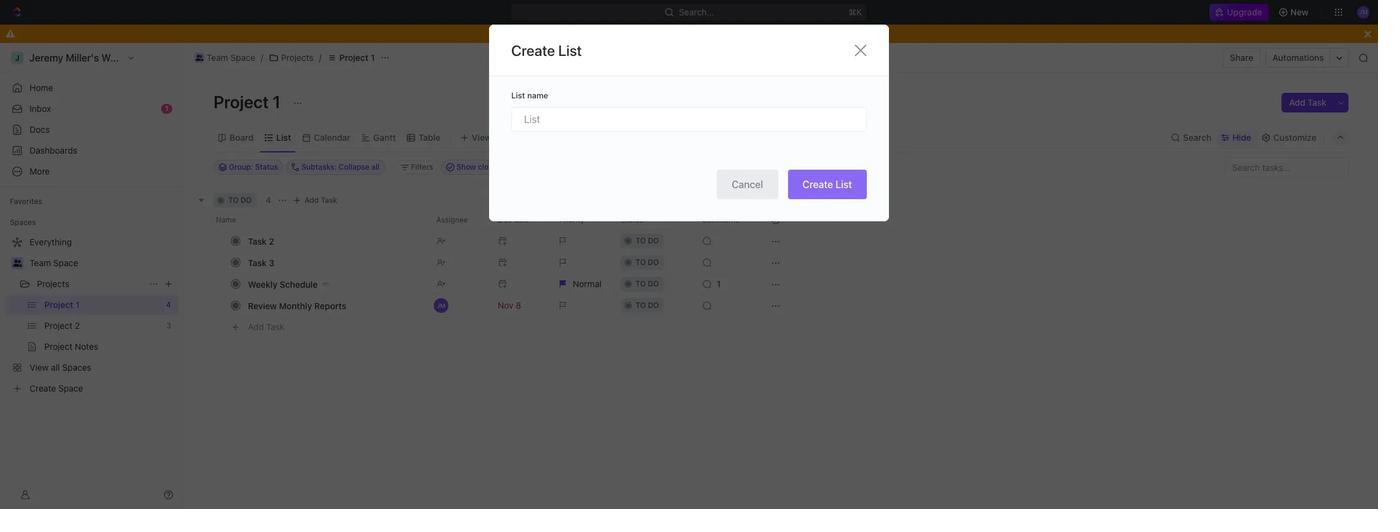 Task type: vqa. For each thing, say whether or not it's contained in the screenshot.
Add description button
no



Task type: describe. For each thing, give the bounding box(es) containing it.
0 vertical spatial projects link
[[266, 50, 317, 65]]

gantt link
[[371, 129, 396, 146]]

home
[[30, 82, 53, 93]]

team space inside tree
[[30, 258, 78, 268]]

automations button
[[1267, 49, 1331, 67]]

1 horizontal spatial projects
[[281, 52, 314, 63]]

reports
[[315, 301, 346, 311]]

table
[[419, 132, 441, 142]]

user group image
[[13, 260, 22, 267]]

customize button
[[1258, 129, 1321, 146]]

share button
[[1223, 48, 1262, 68]]

0 vertical spatial project 1
[[340, 52, 375, 63]]

table link
[[416, 129, 441, 146]]

add for add task button to the top
[[1290, 97, 1306, 108]]

2
[[269, 236, 274, 247]]

project 1 link
[[324, 50, 378, 65]]

cancel
[[732, 179, 764, 190]]

create list button
[[788, 170, 867, 199]]

0 vertical spatial create
[[512, 42, 555, 59]]

‎task 2 link
[[245, 232, 427, 250]]

do
[[241, 196, 252, 205]]

automations
[[1273, 52, 1325, 63]]

new button
[[1274, 2, 1317, 22]]

docs link
[[5, 120, 179, 140]]

search button
[[1168, 129, 1216, 146]]

this
[[805, 28, 820, 39]]

List text field
[[512, 107, 867, 131]]

search
[[1184, 132, 1212, 142]]

1 horizontal spatial team
[[207, 52, 228, 63]]

task up ‎task 2 link
[[321, 196, 337, 205]]

⌘k
[[849, 7, 862, 17]]

1 vertical spatial add task button
[[290, 193, 342, 208]]

list link
[[274, 129, 291, 146]]

task 3
[[248, 258, 274, 268]]

share
[[1231, 52, 1254, 63]]

space inside tree
[[53, 258, 78, 268]]

weekly schedule
[[248, 279, 318, 290]]

1 inside sidebar navigation
[[165, 104, 169, 113]]

1 vertical spatial add
[[305, 196, 319, 205]]

0 horizontal spatial hide
[[784, 28, 803, 39]]

list name
[[512, 90, 548, 100]]

add task for bottommost add task button
[[248, 322, 284, 332]]

hide button
[[1218, 129, 1256, 146]]

dashboards link
[[5, 141, 179, 161]]

task up customize
[[1308, 97, 1327, 108]]

do you want to enable browser notifications? enable hide this
[[559, 28, 820, 39]]

favorites
[[10, 197, 42, 206]]

board link
[[227, 129, 254, 146]]

add for bottommost add task button
[[248, 322, 264, 332]]

1 horizontal spatial add task
[[305, 196, 337, 205]]

task inside task 3 link
[[248, 258, 267, 268]]

1 vertical spatial project
[[214, 92, 269, 112]]

do
[[559, 28, 570, 39]]

enable
[[750, 28, 778, 39]]

search...
[[679, 7, 714, 17]]

0 vertical spatial team space link
[[191, 50, 258, 65]]

0 horizontal spatial to
[[228, 196, 239, 205]]

projects link inside tree
[[37, 275, 144, 294]]

monthly
[[279, 301, 312, 311]]

customize
[[1274, 132, 1317, 142]]

upgrade
[[1228, 7, 1263, 17]]

list inside 'list' link
[[276, 132, 291, 142]]

3
[[269, 258, 274, 268]]



Task type: locate. For each thing, give the bounding box(es) containing it.
user group image
[[196, 55, 203, 61]]

0 horizontal spatial team space link
[[30, 254, 176, 273]]

create list
[[512, 42, 582, 59], [803, 179, 853, 190]]

team right user group image
[[30, 258, 51, 268]]

new
[[1291, 7, 1309, 17]]

2 horizontal spatial 1
[[371, 52, 375, 63]]

add task down review
[[248, 322, 284, 332]]

0 horizontal spatial add task
[[248, 322, 284, 332]]

2 horizontal spatial add
[[1290, 97, 1306, 108]]

0 horizontal spatial /
[[261, 52, 263, 63]]

team inside tree
[[30, 258, 51, 268]]

to
[[611, 28, 620, 39], [228, 196, 239, 205]]

1 horizontal spatial 1
[[273, 92, 281, 112]]

1 horizontal spatial space
[[231, 52, 255, 63]]

1 horizontal spatial team space
[[207, 52, 255, 63]]

1 vertical spatial team space link
[[30, 254, 176, 273]]

to right want on the top of the page
[[611, 28, 620, 39]]

add task up ‎task 2 link
[[305, 196, 337, 205]]

team space right user group image
[[30, 258, 78, 268]]

add down review
[[248, 322, 264, 332]]

1 horizontal spatial team space link
[[191, 50, 258, 65]]

task left 3
[[248, 258, 267, 268]]

space right user group icon
[[231, 52, 255, 63]]

create list inside button
[[803, 179, 853, 190]]

create inside button
[[803, 179, 834, 190]]

want
[[590, 28, 609, 39]]

weekly
[[248, 279, 278, 290]]

project 1
[[340, 52, 375, 63], [214, 92, 285, 112]]

add task for add task button to the top
[[1290, 97, 1327, 108]]

2 horizontal spatial add task button
[[1282, 93, 1335, 113]]

Search tasks... text field
[[1226, 158, 1349, 177]]

0 horizontal spatial create list
[[512, 42, 582, 59]]

list inside 'create list' button
[[836, 179, 853, 190]]

2 vertical spatial add task button
[[243, 320, 289, 335]]

0 horizontal spatial project
[[214, 92, 269, 112]]

add task button up customize
[[1282, 93, 1335, 113]]

tree
[[5, 233, 179, 399]]

2 vertical spatial add
[[248, 322, 264, 332]]

hide right search
[[1233, 132, 1252, 142]]

1 vertical spatial add task
[[305, 196, 337, 205]]

0 vertical spatial team space
[[207, 52, 255, 63]]

team
[[207, 52, 228, 63], [30, 258, 51, 268]]

0 vertical spatial to
[[611, 28, 620, 39]]

home link
[[5, 78, 179, 98]]

1
[[371, 52, 375, 63], [273, 92, 281, 112], [165, 104, 169, 113]]

dashboards
[[30, 145, 77, 156]]

add task button
[[1282, 93, 1335, 113], [290, 193, 342, 208], [243, 320, 289, 335]]

notifications?
[[687, 28, 742, 39]]

projects
[[281, 52, 314, 63], [37, 279, 69, 289]]

1 vertical spatial create list
[[803, 179, 853, 190]]

2 vertical spatial add task
[[248, 322, 284, 332]]

0 vertical spatial hide
[[784, 28, 803, 39]]

1 vertical spatial team
[[30, 258, 51, 268]]

1 horizontal spatial hide
[[1233, 132, 1252, 142]]

1 horizontal spatial create list
[[803, 179, 853, 190]]

docs
[[30, 124, 50, 135]]

hide
[[784, 28, 803, 39], [1233, 132, 1252, 142]]

task 3 link
[[245, 254, 427, 272]]

1 horizontal spatial projects link
[[266, 50, 317, 65]]

1 vertical spatial projects
[[37, 279, 69, 289]]

space right user group image
[[53, 258, 78, 268]]

team right user group icon
[[207, 52, 228, 63]]

0 vertical spatial add task
[[1290, 97, 1327, 108]]

1 vertical spatial create
[[803, 179, 834, 190]]

enable
[[622, 28, 649, 39]]

favorites button
[[5, 195, 47, 209]]

to left 'do'
[[228, 196, 239, 205]]

/
[[261, 52, 263, 63], [319, 52, 322, 63]]

add up customize
[[1290, 97, 1306, 108]]

browser
[[651, 28, 684, 39]]

space
[[231, 52, 255, 63], [53, 258, 78, 268]]

calendar link
[[312, 129, 351, 146]]

schedule
[[280, 279, 318, 290]]

0 horizontal spatial add task button
[[243, 320, 289, 335]]

1 horizontal spatial create
[[803, 179, 834, 190]]

1 vertical spatial team space
[[30, 258, 78, 268]]

1 horizontal spatial add task button
[[290, 193, 342, 208]]

4
[[266, 196, 271, 205]]

1 / from the left
[[261, 52, 263, 63]]

calendar
[[314, 132, 351, 142]]

list
[[559, 42, 582, 59], [512, 90, 525, 100], [276, 132, 291, 142], [836, 179, 853, 190]]

0 horizontal spatial project 1
[[214, 92, 285, 112]]

‎task
[[248, 236, 267, 247]]

0 vertical spatial projects
[[281, 52, 314, 63]]

upgrade link
[[1210, 4, 1269, 21]]

0 horizontal spatial team space
[[30, 258, 78, 268]]

to do
[[228, 196, 252, 205]]

0 horizontal spatial projects
[[37, 279, 69, 289]]

‎task 2
[[248, 236, 274, 247]]

inbox
[[30, 103, 51, 114]]

1 vertical spatial space
[[53, 258, 78, 268]]

team space link
[[191, 50, 258, 65], [30, 254, 176, 273]]

board
[[230, 132, 254, 142]]

projects inside tree
[[37, 279, 69, 289]]

2 horizontal spatial add task
[[1290, 97, 1327, 108]]

0 horizontal spatial projects link
[[37, 275, 144, 294]]

hide inside dropdown button
[[1233, 132, 1252, 142]]

project
[[340, 52, 369, 63], [214, 92, 269, 112]]

tree inside sidebar navigation
[[5, 233, 179, 399]]

0 vertical spatial project
[[340, 52, 369, 63]]

you
[[573, 28, 587, 39]]

1 horizontal spatial add
[[305, 196, 319, 205]]

1 vertical spatial hide
[[1233, 132, 1252, 142]]

add right 4
[[305, 196, 319, 205]]

review monthly reports
[[248, 301, 346, 311]]

1 horizontal spatial /
[[319, 52, 322, 63]]

0 vertical spatial space
[[231, 52, 255, 63]]

team space right user group icon
[[207, 52, 255, 63]]

hide left this
[[784, 28, 803, 39]]

0 vertical spatial create list
[[512, 42, 582, 59]]

task
[[1308, 97, 1327, 108], [321, 196, 337, 205], [248, 258, 267, 268], [266, 322, 284, 332]]

task down review
[[266, 322, 284, 332]]

gantt
[[373, 132, 396, 142]]

0 horizontal spatial team
[[30, 258, 51, 268]]

0 horizontal spatial 1
[[165, 104, 169, 113]]

0 horizontal spatial space
[[53, 258, 78, 268]]

team space
[[207, 52, 255, 63], [30, 258, 78, 268]]

0 horizontal spatial create
[[512, 42, 555, 59]]

spaces
[[10, 218, 36, 227]]

1 vertical spatial project 1
[[214, 92, 285, 112]]

review monthly reports link
[[245, 297, 427, 315]]

1 vertical spatial projects link
[[37, 275, 144, 294]]

add task up customize
[[1290, 97, 1327, 108]]

create
[[512, 42, 555, 59], [803, 179, 834, 190]]

1 horizontal spatial project 1
[[340, 52, 375, 63]]

add task button up ‎task 2 link
[[290, 193, 342, 208]]

tree containing team space
[[5, 233, 179, 399]]

1 horizontal spatial project
[[340, 52, 369, 63]]

0 vertical spatial team
[[207, 52, 228, 63]]

weekly schedule link
[[245, 275, 427, 293]]

add task button down review
[[243, 320, 289, 335]]

0 horizontal spatial add
[[248, 322, 264, 332]]

0 vertical spatial add task button
[[1282, 93, 1335, 113]]

review
[[248, 301, 277, 311]]

cancel button
[[717, 170, 778, 199]]

sidebar navigation
[[0, 43, 184, 510]]

add
[[1290, 97, 1306, 108], [305, 196, 319, 205], [248, 322, 264, 332]]

add task
[[1290, 97, 1327, 108], [305, 196, 337, 205], [248, 322, 284, 332]]

2 / from the left
[[319, 52, 322, 63]]

0 vertical spatial add
[[1290, 97, 1306, 108]]

name
[[528, 90, 548, 100]]

1 vertical spatial to
[[228, 196, 239, 205]]

1 horizontal spatial to
[[611, 28, 620, 39]]

projects link
[[266, 50, 317, 65], [37, 275, 144, 294]]



